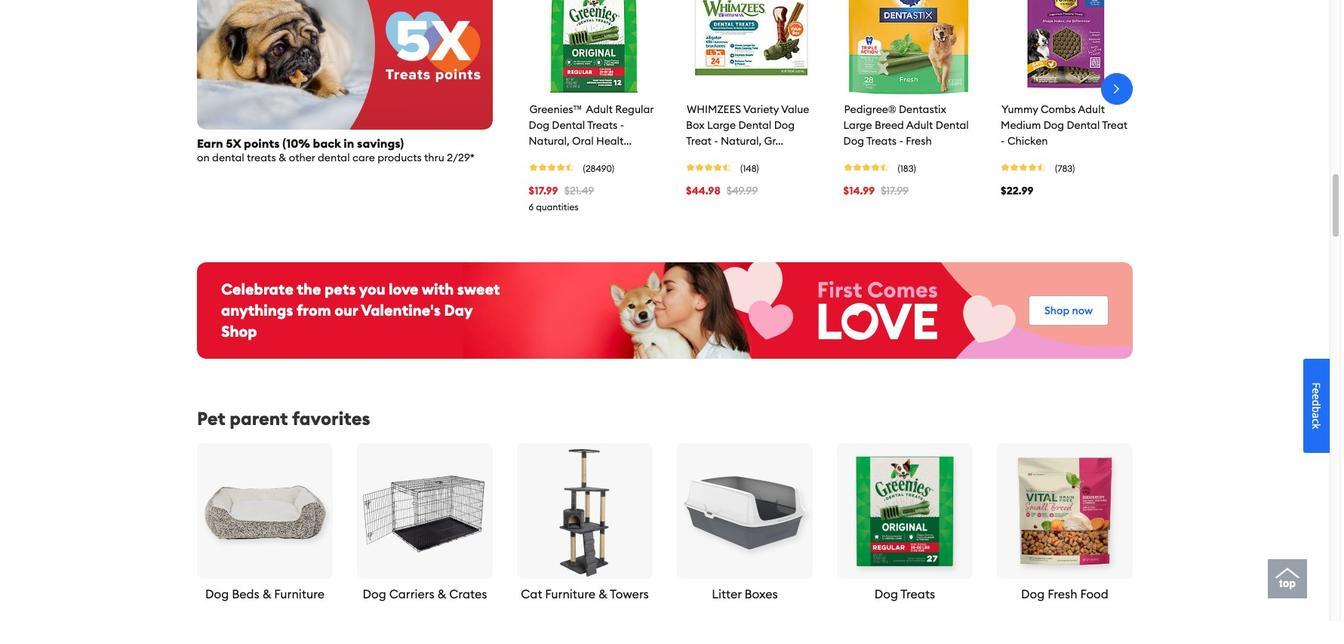 Task type: describe. For each thing, give the bounding box(es) containing it.
pedigree® dentastix large breed adult dental dog treats - fresh
[[844, 102, 969, 147]]

from
[[297, 301, 331, 320]]

dental inside greenies™ adult regular dog dental treats - natural, oral healt...
[[552, 118, 585, 132]]

f e e d b a c k
[[1309, 383, 1324, 430]]

variety
[[743, 102, 779, 116]]

greenies™
[[530, 102, 584, 116]]

furniture inside dog beds & furniture link
[[274, 587, 325, 602]]

savings)
[[357, 136, 404, 151]]

1 e from the top
[[1309, 388, 1324, 394]]

yummy combs adult medium dog dental treat - chicken
[[1001, 102, 1128, 147]]

whimzees variety value box large dental dog treat - natural, gr... link
[[686, 101, 809, 148]]

cat
[[521, 587, 542, 602]]

on
[[197, 151, 210, 164]]

gr...
[[764, 134, 784, 147]]

yummy
[[1002, 102, 1038, 116]]

yummy combs adult medium dog dental treat - chicken link
[[1001, 101, 1128, 148]]

our
[[335, 301, 358, 320]]

in
[[344, 136, 354, 151]]

open litter box image
[[677, 444, 813, 580]]

treat inside yummy combs adult medium dog dental treat - chicken
[[1102, 118, 1128, 132]]

love
[[389, 280, 419, 299]]

litter boxes link
[[677, 444, 813, 604]]

natural, inside greenies™ adult regular dog dental treats - natural, oral healt...
[[529, 134, 570, 147]]

litter boxes
[[712, 587, 778, 602]]

furniture inside cat furniture & towers link
[[545, 587, 596, 602]]

(148)
[[740, 163, 759, 174]]

dog carriers & crates link
[[357, 444, 493, 604]]

beds
[[232, 587, 259, 602]]

food
[[1080, 587, 1109, 602]]

box
[[686, 118, 705, 132]]

2 e from the top
[[1309, 394, 1324, 400]]

other
[[289, 151, 315, 164]]

black wire dog crate image
[[357, 444, 493, 580]]

1 dental from the left
[[212, 151, 244, 164]]

healt...
[[596, 134, 632, 147]]

cat furniture & towers link
[[517, 444, 653, 604]]

carriers
[[389, 587, 435, 602]]

shop now
[[1044, 304, 1093, 318]]

f
[[1309, 383, 1324, 388]]

treats inside pedigree® dentastix large breed adult dental dog treats - fresh
[[866, 134, 897, 147]]

- inside pedigree® dentastix large breed adult dental dog treats - fresh
[[899, 134, 903, 147]]

1 $17.99 from the left
[[529, 184, 558, 197]]

celebrate
[[221, 280, 294, 299]]

anythings
[[221, 301, 293, 320]]

thru
[[424, 151, 444, 164]]

adult inside yummy combs adult medium dog dental treat - chicken
[[1078, 102, 1105, 116]]

& for dog carriers & crates
[[437, 587, 446, 602]]

combs
[[1041, 102, 1076, 116]]

large inside 'whimzees variety value box large dental dog treat - natural, gr...'
[[707, 118, 736, 132]]

celebrate the pets you love with sweet anythings from our valentine's day shop
[[221, 280, 500, 341]]

dental for pedigree®
[[936, 118, 969, 132]]

with
[[422, 280, 454, 299]]

back
[[313, 136, 341, 151]]

greenies dog treats image
[[837, 444, 973, 580]]

placeholder image for whimzees variety value box large dental dog treat - natural, gr...
[[686, 0, 816, 95]]

b
[[1309, 407, 1324, 413]]

shop inside button
[[1044, 304, 1070, 318]]

adult inside greenies™ adult regular dog dental treats - natural, oral healt...
[[586, 102, 613, 116]]

now
[[1072, 304, 1093, 318]]

$44.98
[[686, 184, 721, 197]]

pets
[[325, 280, 356, 299]]

quantities
[[536, 201, 579, 212]]

earn 5x points (10% back in savings) on dental treats & other dental care products thru 2/29*
[[197, 136, 475, 164]]

5x
[[226, 136, 241, 151]]

back to top image
[[1276, 562, 1300, 586]]

dentastix
[[899, 102, 946, 116]]

litter
[[712, 587, 742, 602]]

day
[[444, 301, 473, 320]]

towers
[[610, 587, 649, 602]]

a
[[1309, 413, 1324, 419]]

regular
[[615, 102, 654, 116]]

dental for whimzees
[[738, 118, 772, 132]]

(10%
[[282, 136, 310, 151]]

$44.98 $49.99
[[686, 184, 758, 197]]

2/29*
[[447, 151, 475, 164]]

- inside yummy combs adult medium dog dental treat - chicken
[[1001, 134, 1005, 147]]

1 placeholder image from the left
[[529, 0, 659, 95]]

natural, inside 'whimzees variety value box large dental dog treat - natural, gr...'
[[721, 134, 762, 147]]

parent
[[230, 408, 288, 430]]

(783)
[[1055, 163, 1075, 174]]

& inside earn 5x points (10% back in savings) on dental treats & other dental care products thru 2/29*
[[279, 151, 286, 164]]

k
[[1309, 424, 1324, 430]]

dog treats link
[[837, 444, 973, 604]]

medium
[[1001, 118, 1041, 132]]

$21.49
[[564, 184, 594, 197]]

$17.99 $21.49
[[529, 184, 594, 197]]

dog treats
[[875, 587, 935, 602]]

greenies™ adult regular dog dental treats - natural, oral healt...
[[529, 102, 654, 147]]

dental for yummy
[[1067, 118, 1100, 132]]

treats
[[247, 151, 276, 164]]

pet parent favorites
[[197, 408, 370, 430]]

boxes
[[745, 587, 778, 602]]

$49.99
[[727, 184, 758, 197]]

dog beds & furniture link
[[197, 444, 333, 604]]

dog carriers & crates
[[363, 587, 487, 602]]

oral
[[572, 134, 594, 147]]

greenies™ adult regular dog dental treats - natural, oral healt... link
[[529, 101, 654, 148]]

4.7322 out of 5 stars selected element
[[844, 163, 889, 172]]

dog inside greenies™ adult regular dog dental treats - natural, oral healt...
[[529, 118, 549, 132]]

4.6284 out of 5 stars selected element
[[686, 163, 731, 172]]

pet
[[197, 408, 226, 430]]



Task type: vqa. For each thing, say whether or not it's contained in the screenshot.
'Freshpet small breed dog food' "image"
yes



Task type: locate. For each thing, give the bounding box(es) containing it.
4.4872 out of 5 stars selected element
[[529, 163, 574, 172]]

crates
[[449, 587, 487, 602]]

treat inside 'whimzees variety value box large dental dog treat - natural, gr...'
[[686, 134, 712, 147]]

natural, up '4.4872 out of 5 stars selected' element
[[529, 134, 570, 147]]

1 furniture from the left
[[274, 587, 325, 602]]

2 dental from the left
[[318, 151, 350, 164]]

& right beds
[[262, 587, 271, 602]]

furniture
[[274, 587, 325, 602], [545, 587, 596, 602]]

6
[[529, 201, 534, 212]]

pedigree®
[[844, 102, 896, 116]]

adult down the dentastix
[[906, 118, 933, 132]]

2 $17.99 from the left
[[881, 184, 909, 197]]

3 placeholder image from the left
[[844, 0, 974, 95]]

$17.99 up the 6 quantities
[[529, 184, 558, 197]]

0 vertical spatial treat
[[1102, 118, 1128, 132]]

dog
[[529, 118, 549, 132], [774, 118, 795, 132], [1044, 118, 1064, 132], [844, 134, 864, 147], [205, 587, 229, 602], [363, 587, 386, 602], [875, 587, 898, 602], [1021, 587, 1045, 602]]

- inside greenies™ adult regular dog dental treats - natural, oral healt...
[[620, 118, 624, 132]]

2 natural, from the left
[[721, 134, 762, 147]]

4 dental from the left
[[1067, 118, 1100, 132]]

adult inside pedigree® dentastix large breed adult dental dog treats - fresh
[[906, 118, 933, 132]]

cat furniture & towers
[[521, 587, 649, 602]]

2 furniture from the left
[[545, 587, 596, 602]]

fresh left food
[[1048, 587, 1078, 602]]

$14.99
[[844, 184, 875, 197]]

1 horizontal spatial dental
[[318, 151, 350, 164]]

dental down 'variety' at top
[[738, 118, 772, 132]]

2 placeholder image from the left
[[686, 0, 816, 95]]

adult
[[586, 102, 613, 116], [1078, 102, 1105, 116], [906, 118, 933, 132]]

4 placeholder image from the left
[[1001, 0, 1131, 95]]

placeholder image for yummy combs adult medium dog dental treat - chicken
[[1001, 0, 1131, 95]]

placeholder image
[[529, 0, 659, 95], [686, 0, 816, 95], [844, 0, 974, 95], [1001, 0, 1131, 95]]

natural, up (148) at right top
[[721, 134, 762, 147]]

dental
[[212, 151, 244, 164], [318, 151, 350, 164]]

1 vertical spatial shop
[[221, 323, 257, 341]]

whimzees
[[687, 102, 741, 116]]

2 horizontal spatial adult
[[1078, 102, 1105, 116]]

chicken
[[1007, 134, 1048, 147]]

first comes love lockup and a pet parent cuddling with her dog image
[[197, 263, 1133, 359]]

chevron right image
[[1109, 82, 1125, 97]]

fresh
[[906, 134, 932, 147], [1048, 587, 1078, 602]]

dental inside yummy combs adult medium dog dental treat - chicken
[[1067, 118, 1100, 132]]

& inside "dog carriers & crates" link
[[437, 587, 446, 602]]

treat
[[1102, 118, 1128, 132], [686, 134, 712, 147]]

large inside pedigree® dentastix large breed adult dental dog treats - fresh
[[844, 118, 872, 132]]

dog inside pedigree® dentastix large breed adult dental dog treats - fresh
[[844, 134, 864, 147]]

$17.99
[[529, 184, 558, 197], [881, 184, 909, 197]]

2 dental from the left
[[738, 118, 772, 132]]

shop down 'anythings'
[[221, 323, 257, 341]]

shop left now
[[1044, 304, 1070, 318]]

placeholder image up greenies™
[[529, 0, 659, 95]]

e down f
[[1309, 394, 1324, 400]]

products
[[377, 151, 422, 164]]

1 vertical spatial fresh
[[1048, 587, 1078, 602]]

placeholder image up combs
[[1001, 0, 1131, 95]]

treat down the chevron right icon
[[1102, 118, 1128, 132]]

$14.99 $17.99
[[844, 184, 909, 197]]

1 vertical spatial treat
[[686, 134, 712, 147]]

dental down combs
[[1067, 118, 1100, 132]]

dental right on on the left of the page
[[212, 151, 244, 164]]

furniture right cat
[[545, 587, 596, 602]]

1 horizontal spatial treat
[[1102, 118, 1128, 132]]

& for cat furniture & towers
[[598, 587, 607, 602]]

points
[[244, 136, 280, 151]]

0 horizontal spatial dental
[[212, 151, 244, 164]]

placeholder image up 'variety' at top
[[686, 0, 816, 95]]

favorites
[[292, 408, 370, 430]]

value
[[781, 102, 809, 116]]

fresh up (183)
[[906, 134, 932, 147]]

0 horizontal spatial large
[[707, 118, 736, 132]]

1 horizontal spatial shop
[[1044, 304, 1070, 318]]

0 horizontal spatial fresh
[[906, 134, 932, 147]]

breed
[[875, 118, 904, 132]]

dog beds & furniture
[[205, 587, 325, 602]]

dog inside 'whimzees variety value box large dental dog treat - natural, gr...'
[[774, 118, 795, 132]]

you
[[359, 280, 385, 299]]

tall multi-level cat tower image
[[517, 444, 653, 580]]

d
[[1309, 400, 1324, 407]]

dog inside yummy combs adult medium dog dental treat - chicken
[[1044, 118, 1064, 132]]

& for dog beds & furniture
[[262, 587, 271, 602]]

2 horizontal spatial treats
[[901, 587, 935, 602]]

1 horizontal spatial $17.99
[[881, 184, 909, 197]]

pedigree® dentastix large breed adult dental dog treats - fresh link
[[844, 101, 969, 148]]

& inside dog beds & furniture link
[[262, 587, 271, 602]]

cuddler dog bed image
[[197, 444, 333, 580]]

0 horizontal spatial treat
[[686, 134, 712, 147]]

dog fresh food link
[[997, 444, 1133, 604]]

placeholder image for pedigree® dentastix large breed adult dental dog treats - fresh
[[844, 0, 974, 95]]

natural,
[[529, 134, 570, 147], [721, 134, 762, 147]]

6 quantities
[[529, 201, 579, 212]]

dental inside pedigree® dentastix large breed adult dental dog treats - fresh
[[936, 118, 969, 132]]

placeholder image up the dentastix
[[844, 0, 974, 95]]

- inside 'whimzees variety value box large dental dog treat - natural, gr...'
[[714, 134, 718, 147]]

0 horizontal spatial furniture
[[274, 587, 325, 602]]

earn
[[197, 136, 223, 151]]

4.5147 out of 5 stars selected element
[[1001, 163, 1046, 172]]

sweet
[[457, 280, 500, 299]]

3 dental from the left
[[936, 118, 969, 132]]

- up 4.6284 out of 5 stars selected element
[[714, 134, 718, 147]]

dog fresh food
[[1021, 587, 1109, 602]]

shop
[[1044, 304, 1070, 318], [221, 323, 257, 341]]

treats
[[587, 118, 618, 132], [866, 134, 897, 147], [901, 587, 935, 602]]

valentine's
[[361, 301, 441, 320]]

5x treats points message and a dog chewing a treat image
[[197, 0, 493, 130]]

- down medium
[[1001, 134, 1005, 147]]

0 vertical spatial treats
[[587, 118, 618, 132]]

- up "healt..." on the left top of the page
[[620, 118, 624, 132]]

f e e d b a c k button
[[1303, 359, 1330, 453]]

dental
[[552, 118, 585, 132], [738, 118, 772, 132], [936, 118, 969, 132], [1067, 118, 1100, 132]]

e
[[1309, 388, 1324, 394], [1309, 394, 1324, 400]]

fresh inside pedigree® dentastix large breed adult dental dog treats - fresh
[[906, 134, 932, 147]]

top
[[1279, 578, 1296, 590]]

1 horizontal spatial furniture
[[545, 587, 596, 602]]

0 horizontal spatial adult
[[586, 102, 613, 116]]

dental left "care"
[[318, 151, 350, 164]]

e up d
[[1309, 388, 1324, 394]]

1 horizontal spatial treats
[[866, 134, 897, 147]]

0 vertical spatial shop
[[1044, 304, 1070, 318]]

1 large from the left
[[707, 118, 736, 132]]

0 horizontal spatial treats
[[587, 118, 618, 132]]

furniture right beds
[[274, 587, 325, 602]]

0 horizontal spatial natural,
[[529, 134, 570, 147]]

0 vertical spatial fresh
[[906, 134, 932, 147]]

freshpet small breed dog food image
[[997, 444, 1133, 580]]

0 horizontal spatial shop
[[221, 323, 257, 341]]

(28490)
[[583, 163, 614, 174]]

treat down the box
[[686, 134, 712, 147]]

2 vertical spatial treats
[[901, 587, 935, 602]]

0 horizontal spatial $17.99
[[529, 184, 558, 197]]

care
[[353, 151, 375, 164]]

(183)
[[898, 163, 916, 174]]

adult up "healt..." on the left top of the page
[[586, 102, 613, 116]]

& left "crates"
[[437, 587, 446, 602]]

whimzees variety value box large dental dog treat - natural, gr...
[[686, 102, 809, 147]]

- down 'breed'
[[899, 134, 903, 147]]

$17.99 down (183)
[[881, 184, 909, 197]]

2 large from the left
[[844, 118, 872, 132]]

dental down the dentastix
[[936, 118, 969, 132]]

1 horizontal spatial natural,
[[721, 134, 762, 147]]

& inside cat furniture & towers link
[[598, 587, 607, 602]]

1 vertical spatial treats
[[866, 134, 897, 147]]

large down whimzees
[[707, 118, 736, 132]]

1 horizontal spatial adult
[[906, 118, 933, 132]]

adult right combs
[[1078, 102, 1105, 116]]

dental inside 'whimzees variety value box large dental dog treat - natural, gr...'
[[738, 118, 772, 132]]

shop inside 'celebrate the pets you love with sweet anythings from our valentine's day shop'
[[221, 323, 257, 341]]

large down 'pedigree®'
[[844, 118, 872, 132]]

dental down greenies™
[[552, 118, 585, 132]]

1 horizontal spatial large
[[844, 118, 872, 132]]

1 dental from the left
[[552, 118, 585, 132]]

1 natural, from the left
[[529, 134, 570, 147]]

& left the other
[[279, 151, 286, 164]]

treats inside greenies™ adult regular dog dental treats - natural, oral healt...
[[587, 118, 618, 132]]

shop now button
[[1029, 296, 1109, 326]]

-
[[620, 118, 624, 132], [714, 134, 718, 147], [899, 134, 903, 147], [1001, 134, 1005, 147]]

& left the towers
[[598, 587, 607, 602]]

$22.99
[[1001, 184, 1034, 197]]

large
[[707, 118, 736, 132], [844, 118, 872, 132]]

1 horizontal spatial fresh
[[1048, 587, 1078, 602]]



